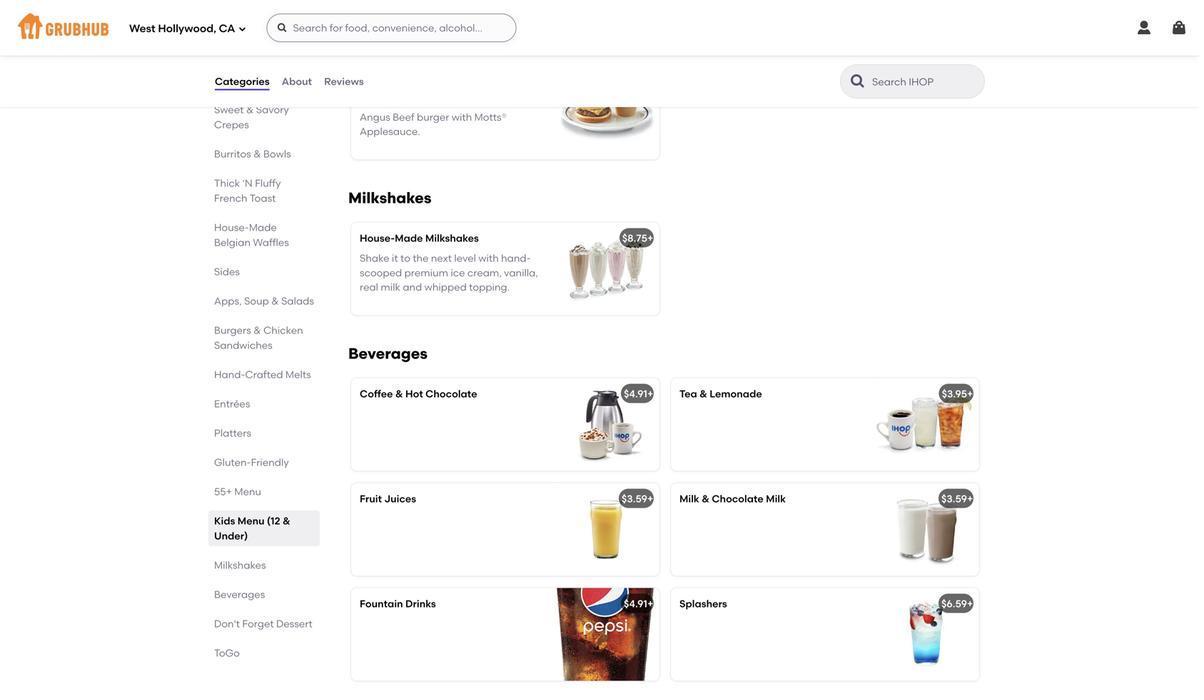 Task type: describe. For each thing, give the bounding box(es) containing it.
$6.59 +
[[942, 598, 974, 610]]

sandwiches
[[214, 339, 273, 351]]

about button
[[281, 56, 313, 107]]

sweet & savory crepes tab
[[214, 102, 314, 132]]

lemonade
[[710, 388, 763, 400]]

and inside creamy and cheesy, served with motts® applesauce.
[[401, 0, 421, 4]]

west hollywood, ca
[[129, 22, 235, 35]]

beverages inside tab
[[214, 589, 265, 601]]

$4.91 for splashers
[[624, 598, 648, 610]]

0 vertical spatial beverages
[[349, 344, 428, 363]]

categories
[[215, 75, 270, 87]]

house- for house-made belgian waffles
[[214, 221, 249, 234]]

$3.95
[[943, 388, 968, 400]]

house-made milkshakes
[[360, 232, 479, 244]]

(12
[[267, 515, 280, 527]]

applesauce. inside creamy and cheesy, served with motts® applesauce.
[[403, 6, 463, 18]]

jr. cheeseburger image
[[553, 67, 660, 160]]

milk & chocolate milk
[[680, 493, 786, 505]]

forget
[[242, 618, 274, 630]]

thick 'n fluffy french toast tab
[[214, 176, 314, 206]]

$6.59
[[942, 598, 968, 610]]

apps,
[[214, 295, 242, 307]]

Search for food, convenience, alcohol... search field
[[267, 14, 517, 42]]

+ for coffee & hot chocolate
[[648, 388, 654, 400]]

salads
[[281, 295, 314, 307]]

0 vertical spatial milkshakes
[[349, 189, 432, 207]]

55+ menu tab
[[214, 484, 314, 499]]

savory
[[256, 104, 289, 116]]

don't forget dessert tab
[[214, 616, 314, 631]]

beverages tab
[[214, 587, 314, 602]]

coffee
[[360, 388, 393, 400]]

categories button
[[214, 56, 270, 107]]

burger
[[417, 111, 450, 123]]

gluten-
[[214, 456, 251, 469]]

platters tab
[[214, 426, 314, 441]]

tea
[[680, 388, 698, 400]]

house-made milkshakes image
[[553, 222, 660, 315]]

milkshakes tab
[[214, 558, 314, 573]]

natural
[[376, 97, 413, 109]]

entrées tab
[[214, 396, 314, 411]]

black
[[510, 97, 537, 109]]

platters
[[214, 427, 251, 439]]

55+ menu
[[214, 486, 261, 498]]

togo tab
[[214, 646, 314, 661]]

hot
[[406, 388, 423, 400]]

$4.91 for tea & lemonade
[[624, 388, 648, 400]]

house-made belgian waffles tab
[[214, 220, 314, 250]]

1 milk from the left
[[680, 493, 700, 505]]

with inside creamy and cheesy, served with motts® applesauce.
[[496, 0, 516, 4]]

apps, soup & salads tab
[[214, 294, 314, 309]]

2 milk from the left
[[766, 493, 786, 505]]

french
[[214, 192, 248, 204]]

burritos
[[214, 148, 251, 160]]

made for milkshakes
[[395, 232, 423, 244]]

1 vertical spatial milkshakes
[[426, 232, 479, 244]]

+ for splashers
[[968, 598, 974, 610]]

the
[[413, 252, 429, 264]]

hand-crafted melts
[[214, 369, 311, 381]]

'n
[[243, 177, 253, 189]]

dessert
[[276, 618, 313, 630]]

$3.95 +
[[943, 388, 974, 400]]

& for coffee
[[396, 388, 403, 400]]

hollywood,
[[158, 22, 216, 35]]

+ for tea & lemonade
[[968, 388, 974, 400]]

hand-
[[214, 369, 245, 381]]

drinks
[[406, 598, 436, 610]]

waffles
[[253, 236, 289, 249]]

and inside shake it to the next level with hand- scooped premium ice cream, vanilla, real milk and whipped topping.
[[403, 281, 422, 293]]

milk
[[381, 281, 401, 293]]

fluffy
[[255, 177, 281, 189]]

crafted
[[245, 369, 283, 381]]

fruit juices image
[[553, 483, 660, 576]]

creamy and cheesy, served with motts® applesauce.
[[360, 0, 516, 18]]

served
[[462, 0, 494, 4]]

burgers & chicken sandwiches
[[214, 324, 303, 351]]

0 horizontal spatial chocolate
[[426, 388, 478, 400]]

kids menu (12 & under)
[[214, 515, 291, 542]]

reviews
[[324, 75, 364, 87]]

juices
[[385, 493, 416, 505]]

belgian
[[214, 236, 251, 249]]

applesauce. inside "all-natural 100% usda choice black angus beef burger with motts® applesauce."
[[360, 125, 421, 138]]

creamy and cheesy, served with motts® applesauce. button
[[351, 0, 660, 55]]

menu for 55+
[[235, 486, 261, 498]]

friendly
[[251, 456, 289, 469]]

100%
[[415, 97, 440, 109]]

about
[[282, 75, 312, 87]]

fountain
[[360, 598, 403, 610]]

motts®
[[475, 111, 507, 123]]

house- for house-made milkshakes
[[360, 232, 395, 244]]

with inside "all-natural 100% usda choice black angus beef burger with motts® applesauce."
[[452, 111, 472, 123]]

thick 'n fluffy french toast
[[214, 177, 281, 204]]

ca
[[219, 22, 235, 35]]

creamy
[[360, 0, 399, 4]]

fruit juices
[[360, 493, 416, 505]]

usda
[[443, 97, 471, 109]]

gluten-friendly tab
[[214, 455, 314, 470]]

entrées
[[214, 398, 250, 410]]



Task type: locate. For each thing, give the bounding box(es) containing it.
reviews button
[[324, 56, 365, 107]]

2 vertical spatial milkshakes
[[214, 559, 266, 571]]

don't
[[214, 618, 240, 630]]

and down premium
[[403, 281, 422, 293]]

applesauce. down cheesy,
[[403, 6, 463, 18]]

0 vertical spatial chocolate
[[426, 388, 478, 400]]

milkshakes inside tab
[[214, 559, 266, 571]]

cheesy,
[[423, 0, 459, 4]]

togo
[[214, 647, 240, 659]]

1 vertical spatial applesauce.
[[360, 125, 421, 138]]

tea & lemonade image
[[873, 378, 980, 471]]

menu inside kids menu (12 & under)
[[238, 515, 265, 527]]

1 vertical spatial $4.91 +
[[624, 598, 654, 610]]

1 vertical spatial and
[[403, 281, 422, 293]]

house-
[[214, 221, 249, 234], [360, 232, 395, 244]]

fountain drinks image
[[553, 588, 660, 681]]

shake it to the next level with hand- scooped premium ice cream, vanilla, real milk and whipped topping.
[[360, 252, 539, 293]]

1 vertical spatial with
[[452, 111, 472, 123]]

hand-
[[501, 252, 531, 264]]

with
[[496, 0, 516, 4], [452, 111, 472, 123], [479, 252, 499, 264]]

cheeseburger
[[375, 76, 444, 88]]

0 horizontal spatial $3.59 +
[[622, 493, 654, 505]]

milkshakes down under)
[[214, 559, 266, 571]]

angus
[[360, 111, 391, 123]]

0 vertical spatial applesauce.
[[403, 6, 463, 18]]

1 horizontal spatial chocolate
[[712, 493, 764, 505]]

apps, soup & salads
[[214, 295, 314, 307]]

made up to
[[395, 232, 423, 244]]

& for burgers
[[254, 324, 261, 336]]

0 horizontal spatial milk
[[680, 493, 700, 505]]

$3.59 for milk & chocolate milk
[[942, 493, 968, 505]]

menu right "55+"
[[235, 486, 261, 498]]

jr. mac & cheese image
[[553, 0, 660, 55]]

1 horizontal spatial house-
[[360, 232, 395, 244]]

55+
[[214, 486, 232, 498]]

milk & chocolate milk image
[[873, 483, 980, 576]]

1 horizontal spatial $3.59 +
[[942, 493, 974, 505]]

milkshakes up next
[[426, 232, 479, 244]]

1 horizontal spatial $3.59
[[942, 493, 968, 505]]

$4.91
[[624, 388, 648, 400], [624, 598, 648, 610]]

with down usda
[[452, 111, 472, 123]]

with inside shake it to the next level with hand- scooped premium ice cream, vanilla, real milk and whipped topping.
[[479, 252, 499, 264]]

burritos & bowls tab
[[214, 146, 314, 161]]

1 $4.91 from the top
[[624, 388, 648, 400]]

and left cheesy,
[[401, 0, 421, 4]]

& inside the burgers & chicken sandwiches
[[254, 324, 261, 336]]

all-natural 100% usda choice black angus beef burger with motts® applesauce.
[[360, 97, 537, 138]]

+ for milk & chocolate milk
[[968, 493, 974, 505]]

jr. cheeseburger
[[360, 76, 444, 88]]

splashers image
[[873, 588, 980, 681]]

melts
[[286, 369, 311, 381]]

sweet
[[214, 104, 244, 116]]

gluten-friendly
[[214, 456, 289, 469]]

jr.
[[360, 76, 372, 88]]

west
[[129, 22, 156, 35]]

& inside sweet & savory crepes
[[246, 104, 254, 116]]

1 horizontal spatial milk
[[766, 493, 786, 505]]

thick
[[214, 177, 240, 189]]

0 vertical spatial and
[[401, 0, 421, 4]]

beverages
[[349, 344, 428, 363], [214, 589, 265, 601]]

applesauce. down beef in the top of the page
[[360, 125, 421, 138]]

Search IHOP search field
[[871, 75, 981, 89]]

1 vertical spatial $4.91
[[624, 598, 648, 610]]

+
[[648, 232, 654, 244], [648, 388, 654, 400], [968, 388, 974, 400], [648, 493, 654, 505], [968, 493, 974, 505], [648, 598, 654, 610], [968, 598, 974, 610]]

$3.59 + for milk & chocolate milk
[[942, 493, 974, 505]]

menu
[[235, 486, 261, 498], [238, 515, 265, 527]]

kids
[[214, 515, 235, 527]]

hand-crafted melts tab
[[214, 367, 314, 382]]

beverages up don't
[[214, 589, 265, 601]]

topping.
[[469, 281, 510, 293]]

$4.91 + for tea & lemonade
[[624, 388, 654, 400]]

chicken
[[264, 324, 303, 336]]

bowls
[[264, 148, 291, 160]]

fruit
[[360, 493, 382, 505]]

2 vertical spatial with
[[479, 252, 499, 264]]

splashers
[[680, 598, 728, 610]]

& inside kids menu (12 & under)
[[283, 515, 291, 527]]

0 vertical spatial with
[[496, 0, 516, 4]]

menu left the (12
[[238, 515, 265, 527]]

jr. chicken strips dinner image
[[873, 0, 980, 55]]

made for belgian
[[249, 221, 277, 234]]

coffee & hot chocolate image
[[553, 378, 660, 471]]

2 $4.91 from the top
[[624, 598, 648, 610]]

to
[[401, 252, 411, 264]]

made up waffles
[[249, 221, 277, 234]]

1 $3.59 from the left
[[622, 493, 648, 505]]

made
[[249, 221, 277, 234], [395, 232, 423, 244]]

sides tab
[[214, 264, 314, 279]]

0 vertical spatial $4.91 +
[[624, 388, 654, 400]]

$4.91 + left tea
[[624, 388, 654, 400]]

real
[[360, 281, 379, 293]]

premium
[[405, 267, 449, 279]]

& for burritos
[[254, 148, 261, 160]]

toast
[[250, 192, 276, 204]]

level
[[455, 252, 476, 264]]

1 vertical spatial menu
[[238, 515, 265, 527]]

$8.75 +
[[623, 232, 654, 244]]

house-made belgian waffles
[[214, 221, 289, 249]]

2 $3.59 from the left
[[942, 493, 968, 505]]

$3.59
[[622, 493, 648, 505], [942, 493, 968, 505]]

1 vertical spatial beverages
[[214, 589, 265, 601]]

and
[[401, 0, 421, 4], [403, 281, 422, 293]]

kids menu (12 & under) tab
[[214, 514, 314, 544]]

house- inside house-made belgian waffles
[[214, 221, 249, 234]]

menu for kids
[[238, 515, 265, 527]]

+ for fruit juices
[[648, 493, 654, 505]]

vanilla,
[[504, 267, 539, 279]]

&
[[246, 104, 254, 116], [254, 148, 261, 160], [272, 295, 279, 307], [254, 324, 261, 336], [396, 388, 403, 400], [700, 388, 708, 400], [702, 493, 710, 505], [283, 515, 291, 527]]

search icon image
[[850, 73, 867, 90]]

$3.59 + for fruit juices
[[622, 493, 654, 505]]

with right served
[[496, 0, 516, 4]]

burritos & bowls
[[214, 148, 291, 160]]

chocolate
[[426, 388, 478, 400], [712, 493, 764, 505]]

coffee & hot chocolate
[[360, 388, 478, 400]]

cream,
[[468, 267, 502, 279]]

sweet & savory crepes
[[214, 104, 289, 131]]

$4.91 left tea
[[624, 388, 648, 400]]

it
[[392, 252, 398, 264]]

1 $4.91 + from the top
[[624, 388, 654, 400]]

+ for fountain drinks
[[648, 598, 654, 610]]

milk
[[680, 493, 700, 505], [766, 493, 786, 505]]

2 $3.59 + from the left
[[942, 493, 974, 505]]

under)
[[214, 530, 248, 542]]

tea & lemonade
[[680, 388, 763, 400]]

scooped
[[360, 267, 402, 279]]

house- up shake
[[360, 232, 395, 244]]

burgers & chicken sandwiches tab
[[214, 323, 314, 353]]

beverages up coffee at the left bottom
[[349, 344, 428, 363]]

beef
[[393, 111, 415, 123]]

$3.59 +
[[622, 493, 654, 505], [942, 493, 974, 505]]

0 horizontal spatial $3.59
[[622, 493, 648, 505]]

motts®
[[360, 6, 400, 18]]

shake
[[360, 252, 390, 264]]

soup
[[244, 295, 269, 307]]

next
[[431, 252, 452, 264]]

all-
[[360, 97, 376, 109]]

fountain drinks
[[360, 598, 436, 610]]

ice
[[451, 267, 465, 279]]

0 vertical spatial menu
[[235, 486, 261, 498]]

0 vertical spatial $4.91
[[624, 388, 648, 400]]

1 horizontal spatial beverages
[[349, 344, 428, 363]]

& for sweet
[[246, 104, 254, 116]]

0 horizontal spatial house-
[[214, 221, 249, 234]]

$4.91 + for splashers
[[624, 598, 654, 610]]

house- up belgian
[[214, 221, 249, 234]]

1 vertical spatial chocolate
[[712, 493, 764, 505]]

sides
[[214, 266, 240, 278]]

$4.91 left 'splashers'
[[624, 598, 648, 610]]

svg image
[[1136, 19, 1153, 36], [1171, 19, 1188, 36], [277, 22, 288, 34], [238, 25, 247, 33]]

& for tea
[[700, 388, 708, 400]]

1 horizontal spatial made
[[395, 232, 423, 244]]

don't forget dessert
[[214, 618, 313, 630]]

with up cream,
[[479, 252, 499, 264]]

made inside house-made belgian waffles
[[249, 221, 277, 234]]

$3.59 for fruit juices
[[622, 493, 648, 505]]

$4.91 + left 'splashers'
[[624, 598, 654, 610]]

2 $4.91 + from the top
[[624, 598, 654, 610]]

$8.75
[[623, 232, 648, 244]]

crepes
[[214, 119, 249, 131]]

0 horizontal spatial beverages
[[214, 589, 265, 601]]

0 horizontal spatial made
[[249, 221, 277, 234]]

& for milk
[[702, 493, 710, 505]]

milkshakes up the 'house-made milkshakes'
[[349, 189, 432, 207]]

1 $3.59 + from the left
[[622, 493, 654, 505]]

main navigation navigation
[[0, 0, 1200, 56]]



Task type: vqa. For each thing, say whether or not it's contained in the screenshot.
$4.91 +
yes



